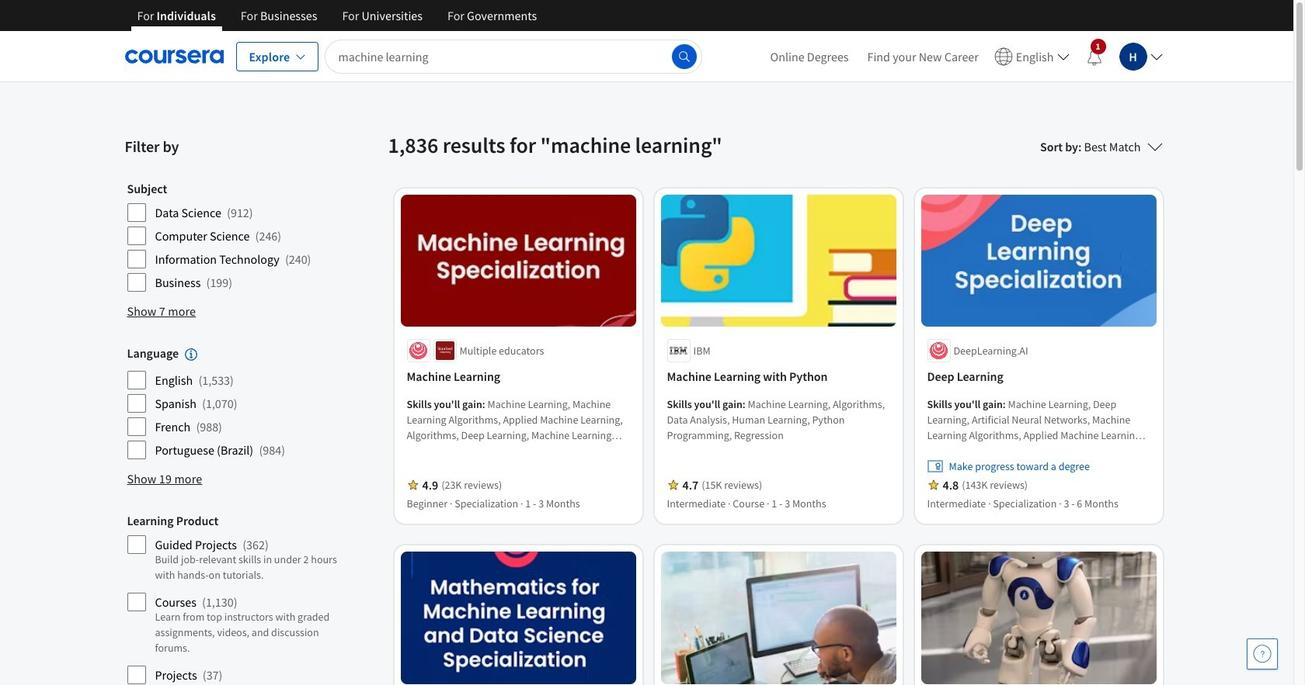 Task type: locate. For each thing, give the bounding box(es) containing it.
menu
[[761, 31, 1169, 82]]

What do you want to learn? text field
[[325, 39, 702, 73]]

coursera image
[[125, 44, 223, 69]]

(4.7 stars) element
[[682, 478, 699, 494]]

group
[[127, 181, 348, 296], [127, 346, 348, 464], [127, 514, 348, 686]]

0 vertical spatial group
[[127, 181, 348, 296]]

2 vertical spatial group
[[127, 514, 348, 686]]

banner navigation
[[125, 0, 549, 43]]

(4.8 stars) element
[[943, 478, 959, 494]]

information about this filter group image
[[185, 349, 197, 361]]

1 vertical spatial group
[[127, 346, 348, 464]]

None search field
[[325, 39, 702, 73]]



Task type: describe. For each thing, give the bounding box(es) containing it.
(4.9 stars) element
[[422, 478, 438, 494]]

help center image
[[1253, 646, 1272, 664]]

1 group from the top
[[127, 181, 348, 296]]

3 group from the top
[[127, 514, 348, 686]]

2 group from the top
[[127, 346, 348, 464]]



Task type: vqa. For each thing, say whether or not it's contained in the screenshot.
Information about this filter group image
yes



